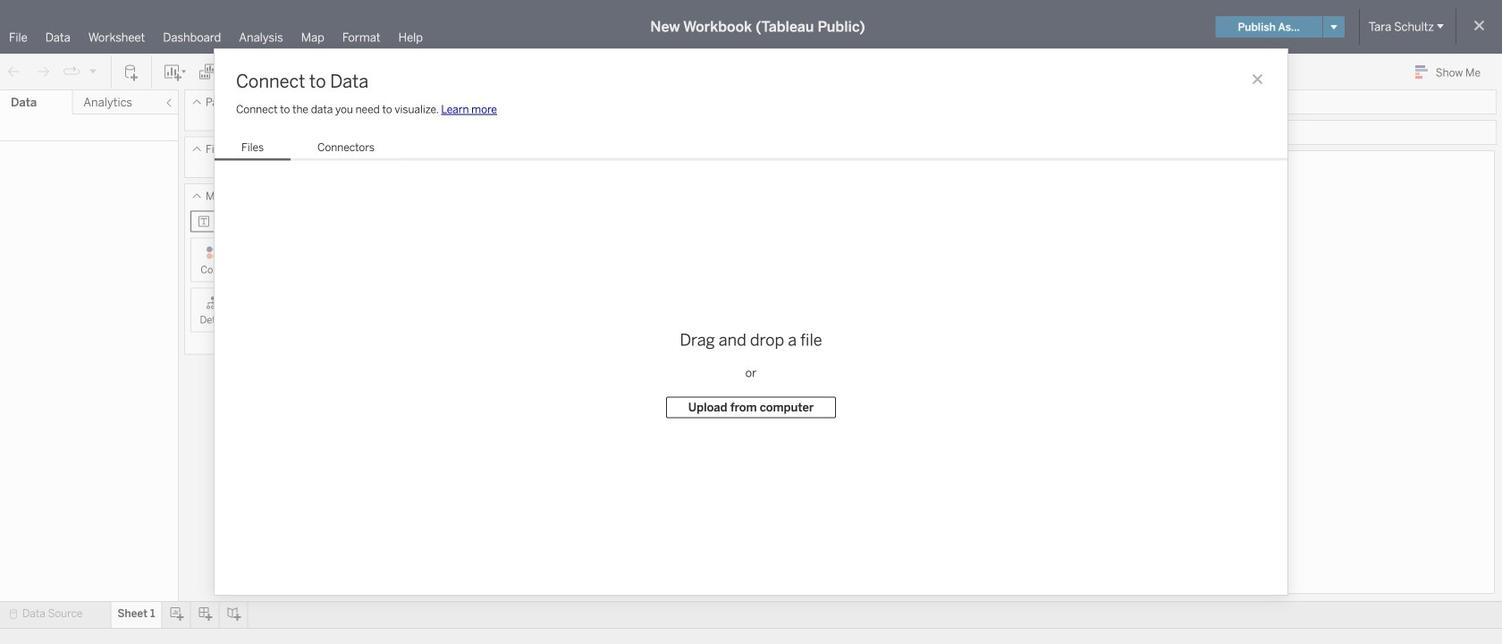 Task type: vqa. For each thing, say whether or not it's contained in the screenshot.
Swap Rows and Columns ICON
yes



Task type: locate. For each thing, give the bounding box(es) containing it.
replay animation image right the redo icon
[[63, 63, 81, 81]]

list box
[[215, 137, 402, 161]]

new worksheet image
[[163, 63, 188, 81]]

sort ascending image
[[307, 63, 325, 81]]

replay animation image left new data source icon
[[88, 66, 98, 76]]

clear sheet image
[[227, 63, 256, 81]]

replay animation image
[[63, 63, 81, 81], [88, 66, 98, 76]]



Task type: describe. For each thing, give the bounding box(es) containing it.
new data source image
[[123, 63, 140, 81]]

0 horizontal spatial replay animation image
[[63, 63, 81, 81]]

collapse image
[[164, 98, 174, 108]]

undo image
[[5, 63, 23, 81]]

redo image
[[34, 63, 52, 81]]

swap rows and columns image
[[278, 63, 296, 81]]

1 horizontal spatial replay animation image
[[88, 66, 98, 76]]

duplicate image
[[199, 63, 216, 81]]

totals image
[[364, 63, 386, 81]]

sort descending image
[[335, 63, 353, 81]]



